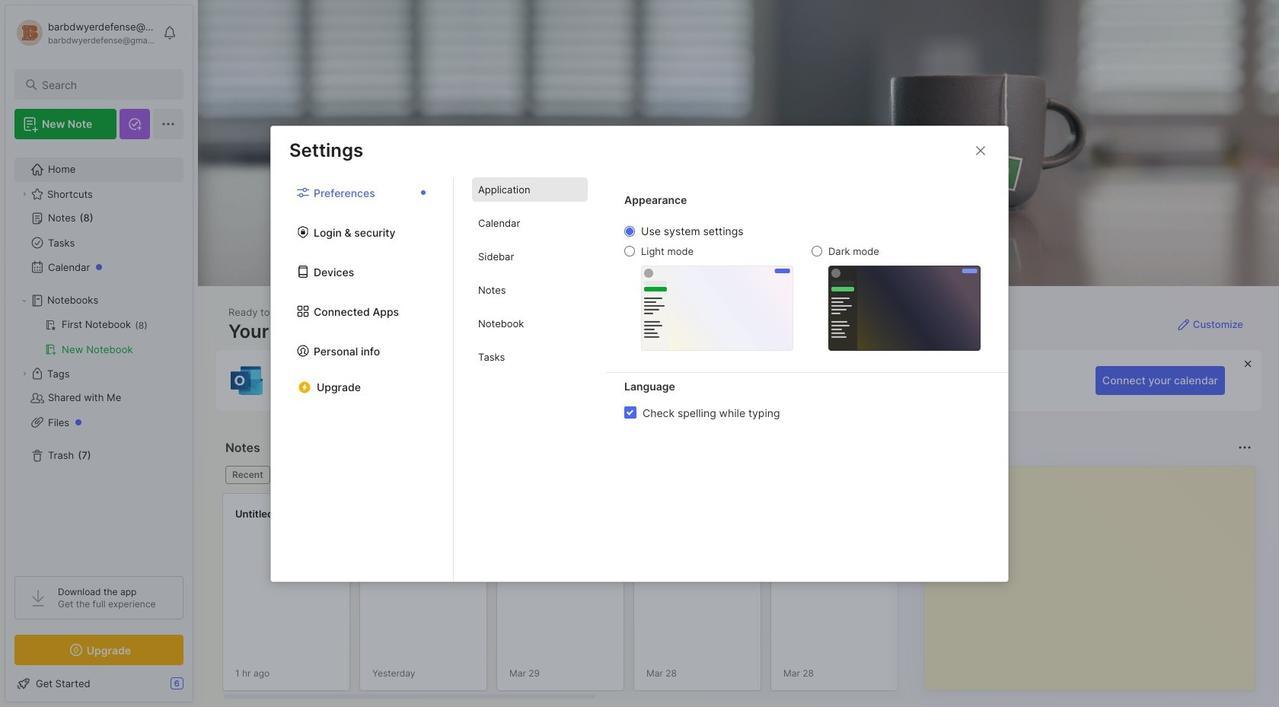Task type: vqa. For each thing, say whether or not it's contained in the screenshot.
option
yes



Task type: locate. For each thing, give the bounding box(es) containing it.
main element
[[0, 0, 198, 708]]

tab list
[[271, 178, 454, 582], [454, 178, 606, 582]]

group inside main "element"
[[14, 313, 183, 362]]

Search text field
[[42, 78, 170, 92]]

None checkbox
[[625, 407, 637, 419]]

expand notebooks image
[[20, 296, 29, 306]]

expand tags image
[[20, 370, 29, 379]]

None radio
[[625, 246, 635, 257], [812, 246, 823, 257], [625, 246, 635, 257], [812, 246, 823, 257]]

tab
[[472, 178, 588, 202], [472, 211, 588, 235], [472, 245, 588, 269], [472, 278, 588, 302], [472, 312, 588, 336], [472, 345, 588, 370], [226, 466, 270, 485]]

tree
[[5, 149, 193, 563]]

option group
[[625, 225, 981, 351]]

row group
[[222, 494, 1280, 701]]

group
[[14, 313, 183, 362]]

None radio
[[625, 226, 635, 237]]

None search field
[[42, 75, 170, 94]]



Task type: describe. For each thing, give the bounding box(es) containing it.
none search field inside main "element"
[[42, 75, 170, 94]]

tree inside main "element"
[[5, 149, 193, 563]]

1 tab list from the left
[[271, 178, 454, 582]]

close image
[[972, 141, 990, 160]]

2 tab list from the left
[[454, 178, 606, 582]]

Start writing… text field
[[937, 467, 1255, 679]]



